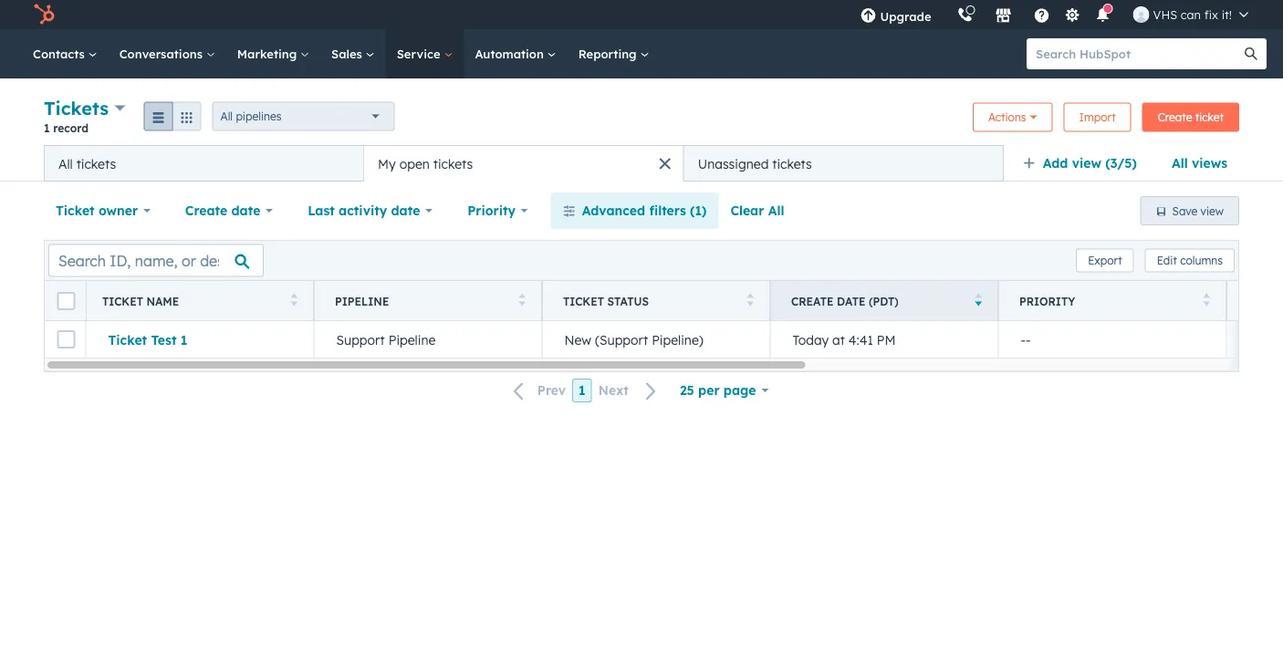 Task type: locate. For each thing, give the bounding box(es) containing it.
prev button
[[503, 379, 572, 403]]

tickets for all tickets
[[76, 156, 116, 172]]

sales link
[[320, 29, 386, 78]]

automation link
[[464, 29, 567, 78]]

tickets button
[[44, 95, 126, 121]]

create
[[1158, 110, 1192, 124], [185, 203, 227, 219], [791, 294, 834, 308]]

actions
[[988, 110, 1026, 124]]

settings image
[[1064, 8, 1081, 24]]

press to sort. element for pipeline
[[519, 293, 526, 309]]

3 press to sort. image from the left
[[747, 293, 754, 306]]

tickets up "clear all"
[[772, 156, 812, 172]]

create for create ticket
[[1158, 110, 1192, 124]]

new (support pipeline) button
[[542, 321, 770, 358]]

1 horizontal spatial tickets
[[433, 156, 473, 172]]

view inside popup button
[[1072, 155, 1101, 171]]

all views
[[1172, 155, 1228, 171]]

menu item
[[944, 0, 948, 29]]

filters
[[649, 203, 686, 219]]

ticket left test
[[108, 332, 147, 347]]

settings link
[[1061, 5, 1084, 24]]

ticket name
[[102, 294, 179, 308]]

1 inside '1' button
[[579, 382, 586, 398]]

pipeline
[[335, 294, 389, 308], [389, 332, 436, 347]]

pagination navigation
[[503, 379, 668, 403]]

press to sort. image for ticket status
[[747, 293, 754, 306]]

0 horizontal spatial tickets
[[76, 156, 116, 172]]

1 horizontal spatial create
[[791, 294, 834, 308]]

service
[[397, 46, 444, 61]]

ticket
[[56, 203, 95, 219], [102, 294, 143, 308], [563, 294, 604, 308], [108, 332, 147, 347]]

edit
[[1157, 254, 1177, 267]]

pipeline right support
[[389, 332, 436, 347]]

1 - from the left
[[1021, 332, 1026, 347]]

clear all
[[730, 203, 784, 219]]

ticket left owner
[[56, 203, 95, 219]]

conversations
[[119, 46, 206, 61]]

ticket test 1 link
[[108, 332, 292, 347]]

create inside button
[[1158, 110, 1192, 124]]

date right the activity
[[391, 203, 420, 219]]

press to sort. element
[[291, 293, 298, 309], [519, 293, 526, 309], [747, 293, 754, 309], [1203, 293, 1210, 309]]

views
[[1192, 155, 1228, 171]]

pipeline up support
[[335, 294, 389, 308]]

all tickets
[[58, 156, 116, 172]]

ticket for ticket owner
[[56, 203, 95, 219]]

1 left record
[[44, 121, 50, 135]]

tickets right open in the top left of the page
[[433, 156, 473, 172]]

0 vertical spatial priority
[[467, 203, 516, 219]]

new (support pipeline)
[[564, 332, 703, 347]]

priority up --
[[1019, 294, 1075, 308]]

today at 4:41 pm button
[[770, 321, 998, 358]]

descending sort. press to sort ascending. element
[[975, 293, 982, 309]]

support
[[336, 332, 385, 347]]

ticket
[[1195, 110, 1224, 124]]

2 horizontal spatial tickets
[[772, 156, 812, 172]]

all left pipelines
[[220, 110, 233, 123]]

view right add
[[1072, 155, 1101, 171]]

calling icon button
[[950, 3, 981, 27]]

2 press to sort. element from the left
[[519, 293, 526, 309]]

create up today
[[791, 294, 834, 308]]

vhs
[[1153, 7, 1177, 22]]

open
[[399, 156, 430, 172]]

1 vertical spatial priority
[[1019, 294, 1075, 308]]

tickets inside button
[[76, 156, 116, 172]]

ticket for ticket test 1
[[108, 332, 147, 347]]

press to sort. image for priority
[[1203, 293, 1210, 306]]

create inside popup button
[[185, 203, 227, 219]]

0 vertical spatial 1
[[44, 121, 50, 135]]

press to sort. image
[[291, 293, 298, 306], [519, 293, 526, 306], [747, 293, 754, 306], [1203, 293, 1210, 306]]

my open tickets button
[[364, 145, 684, 182]]

4 press to sort. image from the left
[[1203, 293, 1210, 306]]

help image
[[1034, 8, 1050, 25]]

search button
[[1236, 38, 1267, 69]]

menu
[[847, 0, 1261, 29]]

press to sort. element for ticket status
[[747, 293, 754, 309]]

notifications image
[[1095, 8, 1111, 25]]

ticket left the name
[[102, 294, 143, 308]]

4 press to sort. element from the left
[[1203, 293, 1210, 309]]

calling icon image
[[957, 7, 973, 24]]

ticket for ticket status
[[563, 294, 604, 308]]

add
[[1043, 155, 1068, 171]]

service link
[[386, 29, 464, 78]]

advanced
[[582, 203, 645, 219]]

1 tickets from the left
[[76, 156, 116, 172]]

can
[[1181, 7, 1201, 22]]

1
[[44, 121, 50, 135], [180, 332, 187, 347], [579, 382, 586, 398]]

date down all tickets button
[[231, 203, 260, 219]]

1 vertical spatial create
[[185, 203, 227, 219]]

today at 4:41 pm
[[793, 332, 896, 347]]

upgrade
[[880, 9, 931, 24]]

1 horizontal spatial view
[[1201, 204, 1224, 218]]

hubspot image
[[33, 4, 55, 26]]

3 press to sort. element from the left
[[747, 293, 754, 309]]

reporting
[[578, 46, 640, 61]]

2 horizontal spatial date
[[837, 294, 866, 308]]

0 horizontal spatial priority
[[467, 203, 516, 219]]

create left ticket
[[1158, 110, 1192, 124]]

-
[[1021, 332, 1026, 347], [1026, 332, 1031, 347]]

tickets
[[76, 156, 116, 172], [433, 156, 473, 172], [772, 156, 812, 172]]

0 horizontal spatial date
[[231, 203, 260, 219]]

ticket inside popup button
[[56, 203, 95, 219]]

next
[[598, 383, 629, 399]]

1 inside 'tickets' banner
[[44, 121, 50, 135]]

all down 1 record at the top
[[58, 156, 73, 172]]

advanced filters (1) button
[[551, 193, 719, 229]]

1 horizontal spatial 1
[[180, 332, 187, 347]]

name
[[146, 294, 179, 308]]

tickets down record
[[76, 156, 116, 172]]

3 tickets from the left
[[772, 156, 812, 172]]

contacts
[[33, 46, 88, 61]]

descending sort. press to sort ascending. image
[[975, 293, 982, 306]]

priority
[[467, 203, 516, 219], [1019, 294, 1075, 308]]

all for all pipelines
[[220, 110, 233, 123]]

import
[[1079, 110, 1116, 124]]

view inside button
[[1201, 204, 1224, 218]]

group
[[144, 102, 201, 131]]

pm
[[877, 332, 896, 347]]

all left views
[[1172, 155, 1188, 171]]

view
[[1072, 155, 1101, 171], [1201, 204, 1224, 218]]

clear all button
[[719, 193, 796, 229]]

marketing link
[[226, 29, 320, 78]]

2 press to sort. image from the left
[[519, 293, 526, 306]]

1 right test
[[180, 332, 187, 347]]

view right save
[[1201, 204, 1224, 218]]

priority down "my open tickets" button
[[467, 203, 516, 219]]

0 horizontal spatial create
[[185, 203, 227, 219]]

1 right "prev"
[[579, 382, 586, 398]]

2 - from the left
[[1026, 332, 1031, 347]]

2 vertical spatial create
[[791, 294, 834, 308]]

create ticket
[[1158, 110, 1224, 124]]

0 vertical spatial view
[[1072, 155, 1101, 171]]

0 vertical spatial pipeline
[[335, 294, 389, 308]]

1 vertical spatial view
[[1201, 204, 1224, 218]]

create down all tickets button
[[185, 203, 227, 219]]

0 horizontal spatial view
[[1072, 155, 1101, 171]]

save view
[[1172, 204, 1224, 218]]

date left the (pdt)
[[837, 294, 866, 308]]

2 vertical spatial 1
[[579, 382, 586, 398]]

edit columns button
[[1145, 249, 1235, 272]]

2 horizontal spatial create
[[1158, 110, 1192, 124]]

all inside popup button
[[220, 110, 233, 123]]

ticket owner button
[[44, 193, 162, 229]]

4:41
[[849, 332, 873, 347]]

(support
[[595, 332, 648, 347]]

0 horizontal spatial 1
[[44, 121, 50, 135]]

0 vertical spatial create
[[1158, 110, 1192, 124]]

2 horizontal spatial 1
[[579, 382, 586, 398]]

1 vertical spatial pipeline
[[389, 332, 436, 347]]

menu containing vhs can fix it!
[[847, 0, 1261, 29]]

sales
[[331, 46, 366, 61]]

1 button
[[572, 379, 592, 402]]

1 horizontal spatial priority
[[1019, 294, 1075, 308]]

ticket up new
[[563, 294, 604, 308]]



Task type: describe. For each thing, give the bounding box(es) containing it.
support pipeline button
[[314, 321, 542, 358]]

(1)
[[690, 203, 707, 219]]

25 per page button
[[668, 372, 781, 409]]

ticket for ticket name
[[102, 294, 143, 308]]

actions button
[[973, 103, 1053, 132]]

status
[[607, 294, 649, 308]]

1 vertical spatial 1
[[180, 332, 187, 347]]

25 per page
[[680, 382, 756, 398]]

Search ID, name, or description search field
[[48, 244, 264, 277]]

per
[[698, 382, 720, 398]]

conversations link
[[108, 29, 226, 78]]

reporting link
[[567, 29, 660, 78]]

record
[[53, 121, 89, 135]]

terry turtle image
[[1133, 6, 1150, 23]]

all for all views
[[1172, 155, 1188, 171]]

add view (3/5)
[[1043, 155, 1137, 171]]

automation
[[475, 46, 547, 61]]

create ticket button
[[1142, 103, 1239, 132]]

prev
[[537, 383, 566, 399]]

advanced filters (1)
[[582, 203, 707, 219]]

pipelines
[[236, 110, 281, 123]]

it!
[[1222, 7, 1232, 22]]

export button
[[1076, 249, 1134, 272]]

create date (pdt)
[[791, 294, 899, 308]]

vhs can fix it!
[[1153, 7, 1232, 22]]

at
[[832, 332, 845, 347]]

clear
[[730, 203, 764, 219]]

page
[[724, 382, 756, 398]]

25
[[680, 382, 694, 398]]

notifications button
[[1087, 0, 1119, 29]]

import button
[[1064, 103, 1131, 132]]

create for create date
[[185, 203, 227, 219]]

--
[[1021, 332, 1031, 347]]

help button
[[1026, 0, 1057, 29]]

create for create date (pdt)
[[791, 294, 834, 308]]

date for create date (pdt)
[[837, 294, 866, 308]]

unassigned
[[698, 156, 769, 172]]

priority button
[[456, 193, 540, 229]]

support pipeline
[[336, 332, 436, 347]]

2 tickets from the left
[[433, 156, 473, 172]]

last activity date button
[[296, 193, 445, 229]]

marketplaces image
[[995, 8, 1012, 25]]

save view button
[[1140, 196, 1239, 225]]

tickets banner
[[44, 95, 1239, 145]]

tickets
[[44, 97, 109, 120]]

all tickets button
[[44, 145, 364, 182]]

new
[[564, 332, 591, 347]]

press to sort. element for priority
[[1203, 293, 1210, 309]]

owner
[[98, 203, 138, 219]]

my open tickets
[[378, 156, 473, 172]]

(pdt)
[[869, 294, 899, 308]]

add view (3/5) button
[[1011, 145, 1160, 182]]

priority inside popup button
[[467, 203, 516, 219]]

last
[[308, 203, 335, 219]]

1 record
[[44, 121, 89, 135]]

next button
[[592, 379, 668, 403]]

search image
[[1245, 47, 1258, 60]]

unassigned tickets button
[[684, 145, 1004, 182]]

pipeline)
[[652, 332, 703, 347]]

view for save
[[1201, 204, 1224, 218]]

1 press to sort. image from the left
[[291, 293, 298, 306]]

group inside 'tickets' banner
[[144, 102, 201, 131]]

all right clear
[[768, 203, 784, 219]]

today
[[793, 332, 829, 347]]

view for add
[[1072, 155, 1101, 171]]

my
[[378, 156, 396, 172]]

columns
[[1180, 254, 1223, 267]]

test
[[151, 332, 177, 347]]

export
[[1088, 254, 1122, 267]]

1 for 1
[[579, 382, 586, 398]]

1 horizontal spatial date
[[391, 203, 420, 219]]

marketing
[[237, 46, 300, 61]]

all views link
[[1160, 145, 1239, 182]]

-- button
[[998, 321, 1227, 358]]

tickets for unassigned tickets
[[772, 156, 812, 172]]

all for all tickets
[[58, 156, 73, 172]]

pipeline inside button
[[389, 332, 436, 347]]

marketplaces button
[[984, 0, 1023, 29]]

ticket status
[[563, 294, 649, 308]]

last activity date
[[308, 203, 420, 219]]

ticket test 1
[[108, 332, 187, 347]]

unassigned tickets
[[698, 156, 812, 172]]

upgrade image
[[860, 8, 877, 25]]

(3/5)
[[1105, 155, 1137, 171]]

ticket owner
[[56, 203, 138, 219]]

edit columns
[[1157, 254, 1223, 267]]

create date
[[185, 203, 260, 219]]

all pipelines button
[[212, 102, 395, 131]]

Search HubSpot search field
[[1027, 38, 1250, 69]]

date for create date
[[231, 203, 260, 219]]

hubspot link
[[22, 4, 68, 26]]

press to sort. image for pipeline
[[519, 293, 526, 306]]

save
[[1172, 204, 1198, 218]]

1 for 1 record
[[44, 121, 50, 135]]

1 press to sort. element from the left
[[291, 293, 298, 309]]



Task type: vqa. For each thing, say whether or not it's contained in the screenshot.
1st PRESS TO SORT. ELEMENT from right
yes



